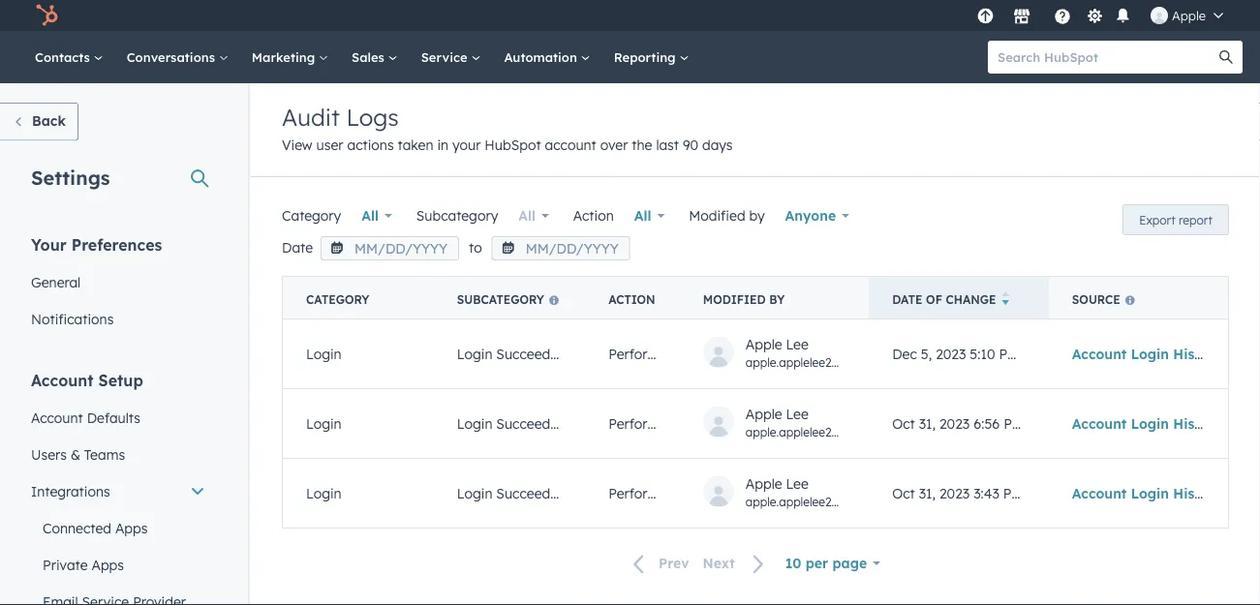 Task type: locate. For each thing, give the bounding box(es) containing it.
1 vertical spatial login succeeded
[[457, 415, 567, 432]]

apple menu
[[972, 0, 1237, 31]]

3 apple lee apple.applelee2001@gmail.com from the top
[[746, 476, 920, 510]]

0 vertical spatial lee
[[786, 336, 809, 353]]

1 vertical spatial by
[[770, 293, 785, 307]]

all button for subcategory
[[506, 197, 562, 235]]

3 lee from the top
[[786, 476, 809, 493]]

2023 left 6:56
[[940, 415, 970, 432]]

2 horizontal spatial all button
[[622, 197, 678, 235]]

1 horizontal spatial by
[[770, 293, 785, 307]]

action up mm/dd/yyyy text box
[[574, 207, 614, 224]]

1 vertical spatial perform
[[609, 415, 660, 432]]

category
[[282, 207, 341, 224], [306, 293, 370, 307]]

2 31, from the top
[[919, 485, 936, 502]]

3 account login history from the top
[[1073, 485, 1223, 502]]

user
[[316, 137, 344, 154]]

apple button
[[1140, 0, 1236, 31]]

source
[[1073, 293, 1121, 307]]

oct
[[893, 415, 916, 432], [893, 485, 916, 502]]

3 account login history link from the top
[[1073, 485, 1244, 502]]

0 vertical spatial modified by
[[689, 207, 765, 224]]

lee
[[786, 336, 809, 353], [786, 406, 809, 423], [786, 476, 809, 493]]

1 vertical spatial account login history
[[1073, 415, 1223, 432]]

apps down connected apps link
[[92, 557, 124, 574]]

users
[[31, 446, 67, 463]]

1 horizontal spatial date
[[893, 293, 923, 307]]

2023 right 5,
[[936, 346, 967, 363]]

account defaults
[[31, 409, 140, 426]]

2 horizontal spatial all
[[634, 207, 652, 224]]

all for subcategory
[[519, 207, 536, 224]]

pagination navigation
[[622, 551, 777, 577]]

apple inside "apple" popup button
[[1173, 7, 1206, 23]]

all up mm/dd/yyyy text field
[[362, 207, 379, 224]]

1 vertical spatial lee
[[786, 406, 809, 423]]

0 vertical spatial history
[[1174, 346, 1223, 363]]

succeeded
[[497, 346, 567, 363], [497, 415, 567, 432], [497, 485, 567, 502]]

1 apple lee apple.applelee2001@gmail.com from the top
[[746, 336, 920, 370]]

1 vertical spatial date
[[893, 293, 923, 307]]

preferences
[[71, 235, 162, 254]]

pm right 6:56
[[1004, 415, 1024, 432]]

3 perform from the top
[[609, 485, 660, 502]]

apps for private apps
[[92, 557, 124, 574]]

1 vertical spatial succeeded
[[497, 415, 567, 432]]

category down view
[[282, 207, 341, 224]]

0 vertical spatial action
[[574, 207, 614, 224]]

1 vertical spatial apps
[[92, 557, 124, 574]]

1 vertical spatial 31,
[[919, 485, 936, 502]]

0 vertical spatial login succeeded
[[457, 346, 567, 363]]

edt right 3:43
[[1028, 485, 1053, 502]]

apps for connected apps
[[115, 520, 148, 537]]

conversations
[[127, 49, 219, 65]]

all up mm/dd/yyyy text box
[[519, 207, 536, 224]]

descending sort. press to sort ascending. element
[[1003, 292, 1010, 308]]

apple lee apple.applelee2001@gmail.com
[[746, 336, 920, 370], [746, 406, 920, 440], [746, 476, 920, 510]]

all button down the
[[622, 197, 678, 235]]

apps
[[115, 520, 148, 537], [92, 557, 124, 574]]

90
[[683, 137, 699, 154]]

2 perform from the top
[[609, 415, 660, 432]]

date for date
[[282, 239, 313, 256]]

3 apple.applelee2001@gmail.com from the top
[[746, 495, 920, 510]]

31, left 6:56
[[919, 415, 936, 432]]

1 account login history link from the top
[[1073, 346, 1244, 363]]

0 vertical spatial 2023
[[936, 346, 967, 363]]

1 history from the top
[[1174, 346, 1223, 363]]

0 vertical spatial date
[[282, 239, 313, 256]]

1 vertical spatial apple.applelee2001@gmail.com
[[746, 426, 920, 440]]

2 succeeded from the top
[[497, 415, 567, 432]]

pm
[[999, 346, 1020, 363], [1004, 415, 1024, 432], [1004, 485, 1024, 502]]

1 horizontal spatial all
[[519, 207, 536, 224]]

1 oct from the top
[[893, 415, 916, 432]]

oct left 3:43
[[893, 485, 916, 502]]

account login history link for oct 31, 2023 3:43 pm edt
[[1073, 485, 1244, 502]]

anyone button
[[773, 197, 862, 235]]

all down the
[[634, 207, 652, 224]]

MM/DD/YYYY text field
[[492, 236, 631, 261]]

1 login succeeded from the top
[[457, 346, 567, 363]]

0 vertical spatial perform
[[609, 346, 660, 363]]

0 horizontal spatial date
[[282, 239, 313, 256]]

&
[[71, 446, 80, 463]]

1 account login history from the top
[[1073, 346, 1223, 363]]

lee for dec 5, 2023 5:10 pm est
[[786, 336, 809, 353]]

date inside button
[[893, 293, 923, 307]]

1 edt from the top
[[1028, 415, 1053, 432]]

0 vertical spatial subcategory
[[417, 207, 498, 224]]

over
[[601, 137, 628, 154]]

1 vertical spatial history
[[1174, 415, 1223, 432]]

2 vertical spatial apple lee apple.applelee2001@gmail.com
[[746, 476, 920, 510]]

2023 for 5:10
[[936, 346, 967, 363]]

0 vertical spatial 31,
[[919, 415, 936, 432]]

account setup
[[31, 371, 143, 390]]

general
[[31, 274, 81, 291]]

1 apple.applelee2001@gmail.com from the top
[[746, 356, 920, 370]]

date for date of change
[[893, 293, 923, 307]]

edt for oct 31, 2023 6:56 pm edt
[[1028, 415, 1053, 432]]

0 horizontal spatial all
[[362, 207, 379, 224]]

pm right 3:43
[[1004, 485, 1024, 502]]

connected apps link
[[19, 510, 217, 547]]

your
[[31, 235, 67, 254]]

0 horizontal spatial by
[[750, 207, 765, 224]]

subcategory down to
[[457, 293, 545, 307]]

0 vertical spatial by
[[750, 207, 765, 224]]

pm for 5:10
[[999, 346, 1020, 363]]

0 vertical spatial apple lee apple.applelee2001@gmail.com
[[746, 336, 920, 370]]

2 all from the left
[[519, 207, 536, 224]]

your preferences
[[31, 235, 162, 254]]

help button
[[1047, 5, 1080, 26]]

the
[[632, 137, 653, 154]]

succeeded for dec 5, 2023 5:10 pm est
[[497, 346, 567, 363]]

contacts
[[35, 49, 94, 65]]

date left mm/dd/yyyy text field
[[282, 239, 313, 256]]

0 vertical spatial succeeded
[[497, 346, 567, 363]]

0 vertical spatial account login history link
[[1073, 346, 1244, 363]]

prev
[[659, 555, 689, 572]]

2 apple.applelee2001@gmail.com from the top
[[746, 426, 920, 440]]

1 vertical spatial pm
[[1004, 415, 1024, 432]]

6:56
[[974, 415, 1000, 432]]

in
[[437, 137, 449, 154]]

succeeded for oct 31, 2023 6:56 pm edt
[[497, 415, 567, 432]]

succeeded for oct 31, 2023 3:43 pm edt
[[497, 485, 567, 502]]

2 vertical spatial perform
[[609, 485, 660, 502]]

3 all from the left
[[634, 207, 652, 224]]

1 vertical spatial oct
[[893, 485, 916, 502]]

2 vertical spatial account login history link
[[1073, 485, 1244, 502]]

sales
[[352, 49, 388, 65]]

0 vertical spatial account login history
[[1073, 346, 1223, 363]]

account for oct 31, 2023 3:43 pm edt
[[1073, 485, 1127, 502]]

history for oct 31, 2023 3:43 pm edt
[[1174, 485, 1223, 502]]

connected
[[43, 520, 111, 537]]

account login history link for oct 31, 2023 6:56 pm edt
[[1073, 415, 1244, 432]]

marketplaces image
[[1014, 9, 1031, 26]]

2 vertical spatial 2023
[[940, 485, 970, 502]]

by down anyone popup button
[[770, 293, 785, 307]]

2 history from the top
[[1174, 415, 1223, 432]]

2 vertical spatial apple.applelee2001@gmail.com
[[746, 495, 920, 510]]

0 vertical spatial pm
[[999, 346, 1020, 363]]

modified
[[689, 207, 746, 224], [703, 293, 766, 307]]

0 vertical spatial edt
[[1028, 415, 1053, 432]]

1 all button from the left
[[349, 197, 405, 235]]

2023
[[936, 346, 967, 363], [940, 415, 970, 432], [940, 485, 970, 502]]

oct 31, 2023 3:43 pm edt
[[893, 485, 1053, 502]]

31, for oct 31, 2023 3:43 pm edt
[[919, 485, 936, 502]]

account for dec 5, 2023 5:10 pm est
[[1073, 346, 1127, 363]]

oct for oct 31, 2023 6:56 pm edt
[[893, 415, 916, 432]]

2 account login history from the top
[[1073, 415, 1223, 432]]

1 horizontal spatial all button
[[506, 197, 562, 235]]

2 vertical spatial pm
[[1004, 485, 1024, 502]]

1 lee from the top
[[786, 336, 809, 353]]

1 vertical spatial apple lee apple.applelee2001@gmail.com
[[746, 406, 920, 440]]

perform for oct 31, 2023 3:43 pm edt
[[609, 485, 660, 502]]

upgrade link
[[974, 5, 998, 26]]

all button up mm/dd/yyyy text box
[[506, 197, 562, 235]]

integrations
[[31, 483, 110, 500]]

export report
[[1140, 213, 1213, 227]]

3 succeeded from the top
[[497, 485, 567, 502]]

login
[[306, 346, 342, 363], [457, 346, 493, 363], [1132, 346, 1170, 363], [306, 415, 342, 432], [457, 415, 493, 432], [1132, 415, 1170, 432], [306, 485, 342, 502], [457, 485, 493, 502], [1132, 485, 1170, 502]]

1 vertical spatial subcategory
[[457, 293, 545, 307]]

date left of
[[893, 293, 923, 307]]

account login history
[[1073, 346, 1223, 363], [1073, 415, 1223, 432], [1073, 485, 1223, 502]]

your
[[453, 137, 481, 154]]

3 history from the top
[[1174, 485, 1223, 502]]

category down mm/dd/yyyy text field
[[306, 293, 370, 307]]

subcategory
[[417, 207, 498, 224], [457, 293, 545, 307]]

2 vertical spatial history
[[1174, 485, 1223, 502]]

2 oct from the top
[[893, 485, 916, 502]]

Search HubSpot search field
[[988, 41, 1226, 74]]

2 lee from the top
[[786, 406, 809, 423]]

2 all button from the left
[[506, 197, 562, 235]]

2 account login history link from the top
[[1073, 415, 1244, 432]]

date
[[282, 239, 313, 256], [893, 293, 923, 307]]

last
[[656, 137, 679, 154]]

notifications image
[[1115, 8, 1132, 26]]

1 succeeded from the top
[[497, 346, 567, 363]]

2 vertical spatial login succeeded
[[457, 485, 567, 502]]

apps down integrations dropdown button
[[115, 520, 148, 537]]

3 all button from the left
[[622, 197, 678, 235]]

edt
[[1028, 415, 1053, 432], [1028, 485, 1053, 502]]

oct for oct 31, 2023 3:43 pm edt
[[893, 485, 916, 502]]

1 all from the left
[[362, 207, 379, 224]]

apple.applelee2001@gmail.com
[[746, 356, 920, 370], [746, 426, 920, 440], [746, 495, 920, 510]]

2 vertical spatial lee
[[786, 476, 809, 493]]

2 apple lee apple.applelee2001@gmail.com from the top
[[746, 406, 920, 440]]

by left anyone
[[750, 207, 765, 224]]

all button up mm/dd/yyyy text field
[[349, 197, 405, 235]]

pm left est
[[999, 346, 1020, 363]]

0 vertical spatial oct
[[893, 415, 916, 432]]

1 vertical spatial 2023
[[940, 415, 970, 432]]

action
[[574, 207, 614, 224], [609, 293, 656, 307]]

31, left 3:43
[[919, 485, 936, 502]]

apple for dec 5, 2023 5:10 pm est
[[746, 336, 783, 353]]

all
[[362, 207, 379, 224], [519, 207, 536, 224], [634, 207, 652, 224]]

2 vertical spatial account login history
[[1073, 485, 1223, 502]]

login succeeded for dec 5, 2023 5:10 pm est
[[457, 346, 567, 363]]

account login history for oct 31, 2023 3:43 pm edt
[[1073, 485, 1223, 502]]

pm for 6:56
[[1004, 415, 1024, 432]]

2 login succeeded from the top
[[457, 415, 567, 432]]

reporting
[[614, 49, 680, 65]]

1 31, from the top
[[919, 415, 936, 432]]

action down mm/dd/yyyy text box
[[609, 293, 656, 307]]

0 vertical spatial apple.applelee2001@gmail.com
[[746, 356, 920, 370]]

2 edt from the top
[[1028, 485, 1053, 502]]

account
[[545, 137, 597, 154]]

1 perform from the top
[[609, 346, 660, 363]]

all for category
[[362, 207, 379, 224]]

subcategory up to
[[417, 207, 498, 224]]

2023 left 3:43
[[940, 485, 970, 502]]

oct down 'dec'
[[893, 415, 916, 432]]

modified by
[[689, 207, 765, 224], [703, 293, 785, 307]]

0 vertical spatial apps
[[115, 520, 148, 537]]

1 vertical spatial edt
[[1028, 485, 1053, 502]]

all button
[[349, 197, 405, 235], [506, 197, 562, 235], [622, 197, 678, 235]]

login succeeded
[[457, 346, 567, 363], [457, 415, 567, 432], [457, 485, 567, 502]]

back link
[[0, 103, 78, 141]]

10
[[786, 555, 802, 572]]

settings link
[[1083, 5, 1108, 26]]

0 horizontal spatial all button
[[349, 197, 405, 235]]

3 login succeeded from the top
[[457, 485, 567, 502]]

1 vertical spatial account login history link
[[1073, 415, 1244, 432]]

2 vertical spatial succeeded
[[497, 485, 567, 502]]

edt right 6:56
[[1028, 415, 1053, 432]]

lee for oct 31, 2023 6:56 pm edt
[[786, 406, 809, 423]]

31, for oct 31, 2023 6:56 pm edt
[[919, 415, 936, 432]]

perform
[[609, 346, 660, 363], [609, 415, 660, 432], [609, 485, 660, 502]]

apple
[[1173, 7, 1206, 23], [746, 336, 783, 353], [746, 406, 783, 423], [746, 476, 783, 493]]

sales link
[[340, 31, 410, 83]]



Task type: describe. For each thing, give the bounding box(es) containing it.
your preferences element
[[19, 234, 217, 338]]

history for dec 5, 2023 5:10 pm est
[[1174, 346, 1223, 363]]

general link
[[19, 264, 217, 301]]

pm for 3:43
[[1004, 485, 1024, 502]]

1 vertical spatial modified by
[[703, 293, 785, 307]]

marketing
[[252, 49, 319, 65]]

5,
[[921, 346, 932, 363]]

lee for oct 31, 2023 3:43 pm edt
[[786, 476, 809, 493]]

users & teams link
[[19, 437, 217, 473]]

days
[[703, 137, 733, 154]]

login succeeded for oct 31, 2023 3:43 pm edt
[[457, 485, 567, 502]]

back
[[32, 112, 66, 129]]

perform for dec 5, 2023 5:10 pm est
[[609, 346, 660, 363]]

hubspot
[[485, 137, 541, 154]]

apple lee apple.applelee2001@gmail.com for dec 5, 2023 5:10 pm est
[[746, 336, 920, 370]]

automation
[[504, 49, 581, 65]]

10 per page
[[786, 555, 867, 572]]

next button
[[696, 551, 777, 577]]

logs
[[347, 103, 399, 132]]

login succeeded for oct 31, 2023 6:56 pm edt
[[457, 415, 567, 432]]

apple lee apple.applelee2001@gmail.com for oct 31, 2023 3:43 pm edt
[[746, 476, 920, 510]]

help image
[[1054, 9, 1072, 26]]

settings
[[31, 165, 110, 189]]

date of change button
[[869, 277, 1049, 319]]

taken
[[398, 137, 434, 154]]

all button for category
[[349, 197, 405, 235]]

conversations link
[[115, 31, 240, 83]]

1 vertical spatial action
[[609, 293, 656, 307]]

10 per page button
[[777, 544, 889, 583]]

connected apps
[[43, 520, 148, 537]]

5:10
[[970, 346, 996, 363]]

notifications button
[[1111, 5, 1136, 26]]

MM/DD/YYYY text field
[[321, 236, 459, 261]]

account for oct 31, 2023 6:56 pm edt
[[1073, 415, 1127, 432]]

reporting link
[[602, 31, 701, 83]]

anyone
[[786, 207, 836, 224]]

actions
[[347, 137, 394, 154]]

hubspot image
[[35, 4, 58, 27]]

search button
[[1210, 41, 1243, 74]]

upgrade image
[[977, 8, 995, 26]]

apple lee apple.applelee2001@gmail.com for oct 31, 2023 6:56 pm edt
[[746, 406, 920, 440]]

private apps link
[[19, 547, 217, 584]]

dec 5, 2023 5:10 pm est
[[893, 346, 1047, 363]]

teams
[[84, 446, 125, 463]]

private apps
[[43, 557, 124, 574]]

account login history for dec 5, 2023 5:10 pm est
[[1073, 346, 1223, 363]]

report
[[1179, 213, 1213, 227]]

2023 for 3:43
[[940, 485, 970, 502]]

1 vertical spatial category
[[306, 293, 370, 307]]

settings image
[[1087, 8, 1104, 26]]

of
[[927, 293, 943, 307]]

notifications
[[31, 311, 114, 328]]

account inside account defaults link
[[31, 409, 83, 426]]

export
[[1140, 213, 1176, 227]]

marketing link
[[240, 31, 340, 83]]

view
[[282, 137, 313, 154]]

audit
[[282, 103, 340, 132]]

all for action
[[634, 207, 652, 224]]

0 vertical spatial category
[[282, 207, 341, 224]]

est
[[1023, 346, 1047, 363]]

integrations button
[[19, 473, 217, 510]]

change
[[946, 293, 997, 307]]

search image
[[1220, 50, 1234, 64]]

descending sort. press to sort ascending. image
[[1003, 292, 1010, 305]]

apple for oct 31, 2023 6:56 pm edt
[[746, 406, 783, 423]]

dec
[[893, 346, 918, 363]]

per
[[806, 555, 829, 572]]

date of change
[[893, 293, 997, 307]]

private
[[43, 557, 88, 574]]

prev button
[[622, 551, 696, 577]]

audit logs view user actions taken in your hubspot account over the last 90 days
[[282, 103, 733, 154]]

setup
[[98, 371, 143, 390]]

all button for action
[[622, 197, 678, 235]]

automation link
[[493, 31, 602, 83]]

apple.applelee2001@gmail.com for oct 31, 2023 6:56 pm edt
[[746, 426, 920, 440]]

0 vertical spatial modified
[[689, 207, 746, 224]]

edt for oct 31, 2023 3:43 pm edt
[[1028, 485, 1053, 502]]

service
[[421, 49, 471, 65]]

history for oct 31, 2023 6:56 pm edt
[[1174, 415, 1223, 432]]

marketplaces button
[[1002, 0, 1043, 31]]

next
[[703, 555, 735, 572]]

export report button
[[1123, 204, 1230, 235]]

account defaults link
[[19, 400, 217, 437]]

notifications link
[[19, 301, 217, 338]]

1 vertical spatial modified
[[703, 293, 766, 307]]

apple.applelee2001@gmail.com for dec 5, 2023 5:10 pm est
[[746, 356, 920, 370]]

users & teams
[[31, 446, 125, 463]]

3:43
[[974, 485, 1000, 502]]

page
[[833, 555, 867, 572]]

apple.applelee2001@gmail.com for oct 31, 2023 3:43 pm edt
[[746, 495, 920, 510]]

defaults
[[87, 409, 140, 426]]

perform for oct 31, 2023 6:56 pm edt
[[609, 415, 660, 432]]

account setup element
[[19, 370, 217, 606]]

apple lee image
[[1151, 7, 1169, 24]]

service link
[[410, 31, 493, 83]]

account login history for oct 31, 2023 6:56 pm edt
[[1073, 415, 1223, 432]]

apple for oct 31, 2023 3:43 pm edt
[[746, 476, 783, 493]]

2023 for 6:56
[[940, 415, 970, 432]]

hubspot link
[[23, 4, 73, 27]]

account login history link for dec 5, 2023 5:10 pm est
[[1073, 346, 1244, 363]]

contacts link
[[23, 31, 115, 83]]

to
[[469, 239, 482, 256]]

oct 31, 2023 6:56 pm edt
[[893, 415, 1053, 432]]



Task type: vqa. For each thing, say whether or not it's contained in the screenshot.
navigation
no



